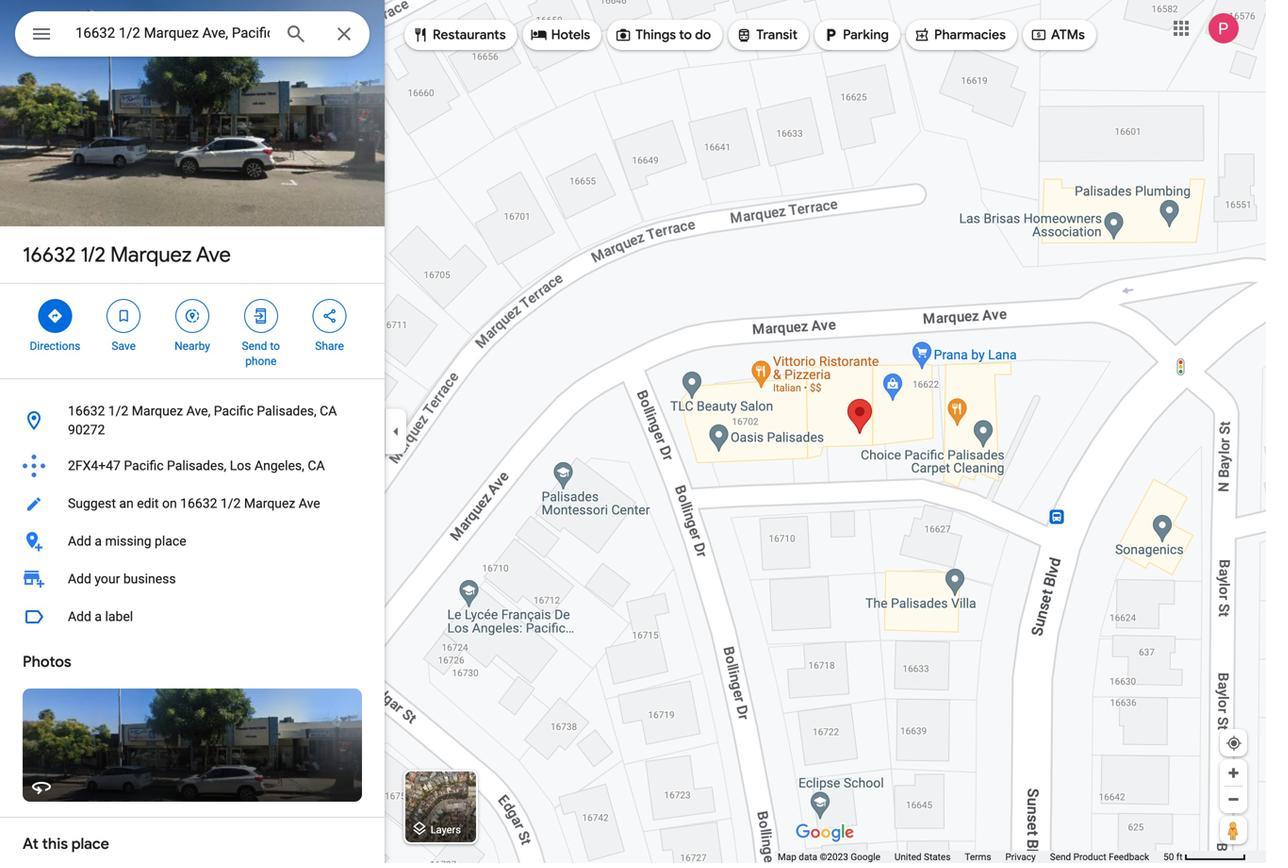 Task type: locate. For each thing, give the bounding box(es) containing it.
16632 up 
[[23, 241, 76, 268]]

0 vertical spatial palisades,
[[257, 403, 317, 419]]

collapse side panel image
[[386, 421, 407, 442]]

do
[[695, 26, 712, 43]]

ave
[[196, 241, 231, 268], [299, 496, 320, 511]]

actions for 16632 1/2 marquez ave region
[[0, 284, 385, 378]]

this
[[42, 834, 68, 854]]

pacific right ave,
[[214, 403, 254, 419]]

0 horizontal spatial pacific
[[124, 458, 164, 474]]

privacy button
[[1006, 851, 1037, 863]]

1 vertical spatial ave
[[299, 496, 320, 511]]

0 horizontal spatial send
[[242, 340, 267, 353]]

16632
[[23, 241, 76, 268], [68, 403, 105, 419], [180, 496, 217, 511]]

0 vertical spatial add
[[68, 533, 91, 549]]

1 a from the top
[[95, 533, 102, 549]]

ave,
[[186, 403, 211, 419]]

send up phone
[[242, 340, 267, 353]]

to
[[680, 26, 692, 43], [270, 340, 280, 353]]

place right this
[[72, 834, 109, 854]]

1 vertical spatial a
[[95, 609, 102, 625]]

pacific inside 16632 1/2 marquez ave, pacific palisades, ca 90272
[[214, 403, 254, 419]]

send
[[242, 340, 267, 353], [1051, 851, 1072, 863]]

none field inside 16632 1/2 marquez ave, pacific palisades, ca 90272 field
[[75, 22, 270, 44]]

1/2
[[81, 241, 106, 268], [108, 403, 129, 419], [221, 496, 241, 511]]

marquez
[[110, 241, 192, 268], [132, 403, 183, 419], [244, 496, 296, 511]]

1 vertical spatial to
[[270, 340, 280, 353]]

0 horizontal spatial ave
[[196, 241, 231, 268]]

0 vertical spatial 16632
[[23, 241, 76, 268]]

to inside  things to do
[[680, 26, 692, 43]]

16632 up 90272
[[68, 403, 105, 419]]


[[823, 25, 840, 45]]

ca down share
[[320, 403, 337, 419]]

2 horizontal spatial 1/2
[[221, 496, 241, 511]]


[[736, 25, 753, 45]]

restaurants
[[433, 26, 506, 43]]

1/2 for 16632 1/2 marquez ave
[[81, 241, 106, 268]]

a left label at the left of page
[[95, 609, 102, 625]]

0 vertical spatial marquez
[[110, 241, 192, 268]]

place
[[155, 533, 186, 549], [72, 834, 109, 854]]

add left label at the left of page
[[68, 609, 91, 625]]

pacific up "edit"
[[124, 458, 164, 474]]

send product feedback button
[[1051, 851, 1150, 863]]

0 vertical spatial 1/2
[[81, 241, 106, 268]]

marquez left ave,
[[132, 403, 183, 419]]

to left do
[[680, 26, 692, 43]]

1 vertical spatial 1/2
[[108, 403, 129, 419]]

feedback
[[1109, 851, 1150, 863]]

place down on
[[155, 533, 186, 549]]

2 vertical spatial 1/2
[[221, 496, 241, 511]]

©2023
[[820, 851, 849, 863]]

0 vertical spatial place
[[155, 533, 186, 549]]

ave up 
[[196, 241, 231, 268]]

 parking
[[823, 25, 890, 45]]

ca right angeles, on the bottom of the page
[[308, 458, 325, 474]]

label
[[105, 609, 133, 625]]

1 vertical spatial palisades,
[[167, 458, 227, 474]]

google account: payton hansen  
(payton.hansen@adept.ai) image
[[1209, 13, 1240, 44]]

united
[[895, 851, 922, 863]]

16632 1/2 marquez ave main content
[[0, 0, 385, 863]]

1 vertical spatial add
[[68, 571, 91, 587]]

1 horizontal spatial place
[[155, 533, 186, 549]]

2 vertical spatial add
[[68, 609, 91, 625]]

a left missing
[[95, 533, 102, 549]]

16632 right on
[[180, 496, 217, 511]]

to up phone
[[270, 340, 280, 353]]

90272
[[68, 422, 105, 438]]

16632 1/2 marquez ave, pacific palisades, ca 90272
[[68, 403, 337, 438]]


[[30, 20, 53, 48]]

1 horizontal spatial pacific
[[214, 403, 254, 419]]

3 add from the top
[[68, 609, 91, 625]]

add your business link
[[0, 560, 385, 598]]

marquez down angeles, on the bottom of the page
[[244, 496, 296, 511]]


[[253, 306, 270, 326]]

16632 for 16632 1/2 marquez ave
[[23, 241, 76, 268]]

None field
[[75, 22, 270, 44]]

add left "your"
[[68, 571, 91, 587]]

ave inside button
[[299, 496, 320, 511]]

1 vertical spatial 16632
[[68, 403, 105, 419]]

2 vertical spatial marquez
[[244, 496, 296, 511]]

50
[[1164, 851, 1175, 863]]

terms
[[965, 851, 992, 863]]


[[914, 25, 931, 45]]

0 horizontal spatial place
[[72, 834, 109, 854]]


[[321, 306, 338, 326]]

palisades, up angeles, on the bottom of the page
[[257, 403, 317, 419]]

ft
[[1177, 851, 1183, 863]]

1 horizontal spatial palisades,
[[257, 403, 317, 419]]

a
[[95, 533, 102, 549], [95, 609, 102, 625]]

nearby
[[175, 340, 210, 353]]

a inside the add a missing place button
[[95, 533, 102, 549]]

ca
[[320, 403, 337, 419], [308, 458, 325, 474]]

 atms
[[1031, 25, 1086, 45]]

1 add from the top
[[68, 533, 91, 549]]

send inside button
[[1051, 851, 1072, 863]]

footer
[[778, 851, 1164, 863]]

add
[[68, 533, 91, 549], [68, 571, 91, 587], [68, 609, 91, 625]]

add down suggest
[[68, 533, 91, 549]]

1/2 inside 16632 1/2 marquez ave, pacific palisades, ca 90272
[[108, 403, 129, 419]]

1 horizontal spatial 1/2
[[108, 403, 129, 419]]

1/2 inside suggest an edit on 16632 1/2 marquez ave button
[[221, 496, 241, 511]]

ave down angeles, on the bottom of the page
[[299, 496, 320, 511]]

share
[[315, 340, 344, 353]]

2 vertical spatial 16632
[[180, 496, 217, 511]]

1 vertical spatial marquez
[[132, 403, 183, 419]]

2 a from the top
[[95, 609, 102, 625]]


[[1031, 25, 1048, 45]]

1 vertical spatial ca
[[308, 458, 325, 474]]

1 vertical spatial send
[[1051, 851, 1072, 863]]

16632 1/2 marquez ave, pacific palisades, ca 90272 button
[[0, 394, 385, 447]]

1 horizontal spatial to
[[680, 26, 692, 43]]

0 horizontal spatial 1/2
[[81, 241, 106, 268]]

2 add from the top
[[68, 571, 91, 587]]

0 vertical spatial send
[[242, 340, 267, 353]]

send left product
[[1051, 851, 1072, 863]]

google
[[851, 851, 881, 863]]

zoom in image
[[1227, 766, 1241, 780]]

0 horizontal spatial palisades,
[[167, 458, 227, 474]]

0 horizontal spatial to
[[270, 340, 280, 353]]

16632 for 16632 1/2 marquez ave, pacific palisades, ca 90272
[[68, 403, 105, 419]]

send product feedback
[[1051, 851, 1150, 863]]

a inside add a label button
[[95, 609, 102, 625]]

0 vertical spatial a
[[95, 533, 102, 549]]

marquez up 
[[110, 241, 192, 268]]

edit
[[137, 496, 159, 511]]

marquez inside 16632 1/2 marquez ave, pacific palisades, ca 90272
[[132, 403, 183, 419]]

0 vertical spatial pacific
[[214, 403, 254, 419]]

place inside button
[[155, 533, 186, 549]]

palisades,
[[257, 403, 317, 419], [167, 458, 227, 474]]

2fx4+47
[[68, 458, 121, 474]]

0 vertical spatial to
[[680, 26, 692, 43]]

1 horizontal spatial ave
[[299, 496, 320, 511]]

footer inside google maps element
[[778, 851, 1164, 863]]

ca inside 16632 1/2 marquez ave, pacific palisades, ca 90272
[[320, 403, 337, 419]]

 transit
[[736, 25, 798, 45]]

50 ft
[[1164, 851, 1183, 863]]

palisades, up suggest an edit on 16632 1/2 marquez ave
[[167, 458, 227, 474]]

16632 inside 16632 1/2 marquez ave, pacific palisades, ca 90272
[[68, 403, 105, 419]]

directions
[[30, 340, 80, 353]]

footer containing map data ©2023 google
[[778, 851, 1164, 863]]

terms button
[[965, 851, 992, 863]]

send inside "send to phone"
[[242, 340, 267, 353]]

0 vertical spatial ca
[[320, 403, 337, 419]]

on
[[162, 496, 177, 511]]

pacific
[[214, 403, 254, 419], [124, 458, 164, 474]]


[[412, 25, 429, 45]]

1 horizontal spatial send
[[1051, 851, 1072, 863]]

angeles,
[[255, 458, 305, 474]]

 hotels
[[531, 25, 591, 45]]

suggest an edit on 16632 1/2 marquez ave
[[68, 496, 320, 511]]

0 vertical spatial ave
[[196, 241, 231, 268]]

business
[[123, 571, 176, 587]]

add your business
[[68, 571, 176, 587]]

google maps element
[[0, 0, 1267, 863]]



Task type: vqa. For each thing, say whether or not it's contained in the screenshot.
business
yes



Task type: describe. For each thing, give the bounding box(es) containing it.
show street view coverage image
[[1221, 816, 1248, 844]]

1/2 for 16632 1/2 marquez ave, pacific palisades, ca 90272
[[108, 403, 129, 419]]

 search field
[[15, 11, 370, 60]]

2fx4+47 pacific palisades, los angeles, ca button
[[0, 447, 385, 485]]

data
[[799, 851, 818, 863]]

missing
[[105, 533, 151, 549]]

1 vertical spatial pacific
[[124, 458, 164, 474]]

a for missing
[[95, 533, 102, 549]]

2fx4+47 pacific palisades, los angeles, ca
[[68, 458, 325, 474]]

photos
[[23, 652, 71, 672]]

an
[[119, 496, 134, 511]]

hotels
[[552, 26, 591, 43]]

suggest
[[68, 496, 116, 511]]


[[531, 25, 548, 45]]

zoom out image
[[1227, 792, 1241, 807]]

map data ©2023 google
[[778, 851, 881, 863]]

at this place
[[23, 834, 109, 854]]

product
[[1074, 851, 1107, 863]]

phone
[[245, 355, 277, 368]]

16632 1/2 marquez ave
[[23, 241, 231, 268]]

 things to do
[[615, 25, 712, 45]]

add a label button
[[0, 598, 385, 636]]

add for add your business
[[68, 571, 91, 587]]

add a missing place
[[68, 533, 186, 549]]


[[115, 306, 132, 326]]

pharmacies
[[935, 26, 1006, 43]]

marquez for ave,
[[132, 403, 183, 419]]


[[47, 306, 64, 326]]

marquez for ave
[[110, 241, 192, 268]]

at
[[23, 834, 39, 854]]

add for add a label
[[68, 609, 91, 625]]

suggest an edit on 16632 1/2 marquez ave button
[[0, 485, 385, 523]]

save
[[112, 340, 136, 353]]

states
[[925, 851, 951, 863]]

united states
[[895, 851, 951, 863]]

16632 inside suggest an edit on 16632 1/2 marquez ave button
[[180, 496, 217, 511]]

add a label
[[68, 609, 133, 625]]

50 ft button
[[1164, 851, 1247, 863]]

privacy
[[1006, 851, 1037, 863]]


[[615, 25, 632, 45]]

 button
[[15, 11, 68, 60]]

 pharmacies
[[914, 25, 1006, 45]]

add for add a missing place
[[68, 533, 91, 549]]

16632 1/2 Marquez Ave, Pacific Palisades, CA 90272 field
[[15, 11, 370, 57]]

transit
[[757, 26, 798, 43]]

send for send to phone
[[242, 340, 267, 353]]

to inside "send to phone"
[[270, 340, 280, 353]]

parking
[[843, 26, 890, 43]]

atms
[[1052, 26, 1086, 43]]

palisades, inside 16632 1/2 marquez ave, pacific palisades, ca 90272
[[257, 403, 317, 419]]

show your location image
[[1226, 735, 1243, 752]]

1 vertical spatial place
[[72, 834, 109, 854]]

your
[[95, 571, 120, 587]]

send to phone
[[242, 340, 280, 368]]

united states button
[[895, 851, 951, 863]]

things
[[636, 26, 676, 43]]

map
[[778, 851, 797, 863]]

 restaurants
[[412, 25, 506, 45]]

a for label
[[95, 609, 102, 625]]

send for send product feedback
[[1051, 851, 1072, 863]]

los
[[230, 458, 251, 474]]

layers
[[431, 824, 461, 836]]


[[184, 306, 201, 326]]

add a missing place button
[[0, 523, 385, 560]]



